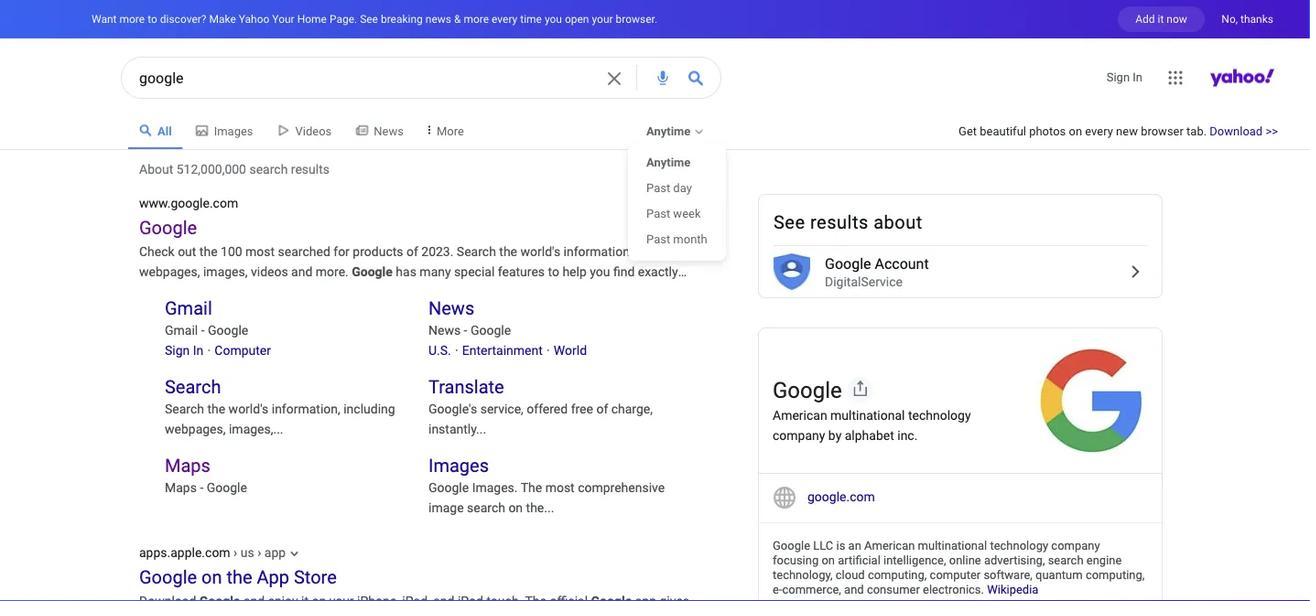 Task type: locate. For each thing, give the bounding box(es) containing it.
home
[[297, 12, 327, 25]]

news up u.s.
[[429, 323, 461, 338]]

information, up help
[[564, 244, 633, 259]]

1 vertical spatial images link
[[429, 454, 489, 478]]

- down 'maps' link
[[200, 480, 204, 496]]

1 horizontal spatial search
[[467, 501, 506, 516]]

0 horizontal spatial you
[[545, 12, 562, 25]]

1 · from the left
[[207, 343, 211, 358]]

in inside gmail gmail - google sign in · computer
[[193, 343, 204, 358]]

search down videos "link"
[[250, 162, 288, 177]]

1 vertical spatial see
[[774, 212, 806, 234]]

0 horizontal spatial of
[[407, 244, 418, 259]]

on left the...
[[509, 501, 523, 516]]

of right free
[[597, 402, 609, 417]]

more
[[120, 12, 145, 25], [464, 12, 489, 25]]

maps down 'maps' link
[[165, 480, 197, 496]]

1 horizontal spatial google
[[808, 490, 847, 505]]

1 horizontal spatial of
[[597, 402, 609, 417]]

in inside settings sign in
[[1133, 71, 1143, 84]]

· left the world link
[[547, 343, 550, 358]]

1 horizontal spatial and
[[845, 583, 865, 597]]

google up check
[[139, 217, 197, 239]]

computing, up consumer
[[868, 568, 927, 582]]

1 vertical spatial including
[[344, 402, 395, 417]]

images up about 512,000,000 search results
[[214, 124, 253, 138]]

past down past day at the top
[[647, 207, 671, 220]]

google up the computer link
[[208, 323, 248, 338]]

tab.
[[1187, 124, 1208, 138]]

2 vertical spatial past
[[647, 232, 671, 246]]

0 vertical spatial world's
[[521, 244, 561, 259]]

1 horizontal spatial american
[[865, 539, 916, 553]]

search inside google llc is an american multinational technology company focusing on artificial intelligence, online advertising, search engine technology, cloud computing, computer software, quantum computing, e-commerce, and consumer electronics.
[[1049, 554, 1084, 568]]

-
[[201, 323, 205, 338], [464, 323, 468, 338], [200, 480, 204, 496]]

technology up inc.
[[909, 409, 972, 424]]

every
[[492, 12, 518, 25], [1086, 124, 1114, 138]]

results up google account
[[811, 212, 869, 234]]

download >> link
[[1210, 124, 1279, 138]]

sign up search link
[[165, 343, 190, 358]]

0 vertical spatial multinational
[[831, 409, 906, 424]]

download
[[1210, 124, 1263, 138]]

gmail down gmail link
[[165, 323, 198, 338]]

u.s. link
[[429, 343, 451, 358]]

discover?
[[160, 12, 207, 25]]

world's up "images,..."
[[229, 402, 269, 417]]

multinational
[[831, 409, 906, 424], [918, 539, 988, 553]]

0 vertical spatial google
[[171, 196, 210, 211]]

images. the most comprehensive image search on the...
[[429, 480, 665, 516]]

app
[[265, 546, 286, 561]]

past day
[[647, 181, 692, 195]]

llc
[[814, 539, 834, 553]]

and down cloud
[[845, 583, 865, 597]]

technology up advertising,
[[991, 539, 1049, 553]]

to left discover?
[[148, 12, 157, 25]]

0 horizontal spatial images
[[214, 124, 253, 138]]

sign in link up the new at the top right of the page
[[1107, 63, 1150, 86]]

0 vertical spatial to
[[148, 12, 157, 25]]

- inside maps maps - google
[[200, 480, 204, 496]]

no, thanks
[[1222, 12, 1274, 25]]

0 vertical spatial technology
[[909, 409, 972, 424]]

0 horizontal spatial company
[[773, 429, 826, 444]]

technology inside google llc is an american multinational technology company focusing on artificial intelligence, online advertising, search engine technology, cloud computing, computer software, quantum computing, e-commerce, and consumer electronics.
[[991, 539, 1049, 553]]

company left by
[[773, 429, 826, 444]]

0 horizontal spatial google
[[171, 196, 210, 211]]

most inside the check out the 100 most searched for products of 2023. search the world's information, including webpages, images, videos and more.
[[246, 244, 275, 259]]

google up digitalservice
[[825, 255, 872, 273]]

2 › from the left
[[258, 546, 261, 561]]

1 vertical spatial world's
[[229, 402, 269, 417]]

2 vertical spatial news
[[429, 323, 461, 338]]

0 vertical spatial information,
[[564, 244, 633, 259]]

1 vertical spatial multinational
[[918, 539, 988, 553]]

see up 'google account' icon
[[774, 212, 806, 234]]

news link down search query text box
[[345, 115, 415, 147]]

search up special
[[457, 244, 496, 259]]

results down videos "link"
[[291, 162, 330, 177]]

in up search link
[[193, 343, 204, 358]]

gmail gmail - google sign in · computer
[[165, 298, 271, 358]]

google inside news news - google u.s. · entertainment · world
[[471, 323, 511, 338]]

0 horizontal spatial computing,
[[868, 568, 927, 582]]

0 horizontal spatial information,
[[272, 402, 341, 417]]

most up videos
[[246, 244, 275, 259]]

google left toggle share options element at right bottom
[[773, 377, 843, 404]]

0 horizontal spatial results
[[291, 162, 330, 177]]

0 vertical spatial company
[[773, 429, 826, 444]]

0 vertical spatial maps
[[165, 455, 211, 477]]

0 horizontal spatial news link
[[345, 115, 415, 147]]

the
[[521, 480, 543, 496]]

0 vertical spatial images link
[[185, 115, 264, 147]]

1 vertical spatial .com
[[847, 490, 876, 505]]

0 horizontal spatial multinational
[[831, 409, 906, 424]]

of
[[407, 244, 418, 259], [597, 402, 609, 417]]

computer
[[215, 343, 271, 358]]

wikipedia
[[988, 583, 1039, 597]]

0 vertical spatial in
[[1133, 71, 1143, 84]]

technology
[[909, 409, 972, 424], [991, 539, 1049, 553]]

1 vertical spatial sign
[[165, 343, 190, 358]]

1 vertical spatial google
[[808, 490, 847, 505]]

gmail down images,
[[165, 298, 212, 319]]

.com
[[210, 196, 238, 211], [847, 490, 876, 505]]

1 gmail from the top
[[165, 298, 212, 319]]

no,
[[1222, 12, 1239, 25]]

google up focusing at bottom right
[[773, 539, 811, 553]]

2 horizontal spatial ·
[[547, 343, 550, 358]]

www. google .com google
[[139, 196, 238, 239]]

search inside the check out the 100 most searched for products of 2023. search the world's information, including webpages, images, videos and more.
[[457, 244, 496, 259]]

1 vertical spatial and
[[845, 583, 865, 597]]

of inside the check out the 100 most searched for products of 2023. search the world's information, including webpages, images, videos and more.
[[407, 244, 418, 259]]

1 vertical spatial sign in link
[[165, 343, 204, 358]]

google .com
[[808, 490, 876, 505]]

world's
[[521, 244, 561, 259], [229, 402, 269, 417]]

webpages, up 'maps' link
[[165, 422, 226, 437]]

· left the computer link
[[207, 343, 211, 358]]

week
[[674, 207, 701, 220]]

› right the us at the bottom
[[258, 546, 261, 561]]

alphabet
[[845, 429, 895, 444]]

0 horizontal spatial sign in link
[[165, 343, 204, 358]]

0 vertical spatial of
[[407, 244, 418, 259]]

0 vertical spatial anytime
[[647, 124, 691, 138]]

the
[[200, 244, 218, 259], [500, 244, 518, 259], [207, 402, 226, 417], [227, 567, 252, 589]]

.com inside www. google .com google
[[210, 196, 238, 211]]

1 horizontal spatial including
[[636, 244, 688, 259]]

maps link
[[165, 454, 211, 478]]

u.s.
[[429, 343, 451, 358]]

about
[[874, 212, 923, 234]]

new
[[1117, 124, 1139, 138]]

most up the...
[[546, 480, 575, 496]]

- inside gmail gmail - google sign in · computer
[[201, 323, 205, 338]]

to
[[148, 12, 157, 25], [548, 264, 560, 279]]

technology inside american multinational technology company by alphabet inc.
[[909, 409, 972, 424]]

0 vertical spatial images
[[214, 124, 253, 138]]

1 vertical spatial in
[[193, 343, 204, 358]]

menu
[[628, 149, 726, 252]]

sign in link
[[1107, 63, 1150, 86], [165, 343, 204, 358]]

1 horizontal spatial ·
[[455, 343, 459, 358]]

intelligence,
[[884, 554, 947, 568]]

and
[[291, 264, 313, 279], [845, 583, 865, 597]]

1 vertical spatial anytime
[[647, 155, 691, 169]]

the down search link
[[207, 402, 226, 417]]

world's up features
[[521, 244, 561, 259]]

commerce,
[[783, 583, 842, 597]]

1 horizontal spatial news link
[[429, 297, 475, 321]]

videos
[[251, 264, 288, 279]]

0 horizontal spatial see
[[360, 12, 378, 25]]

news link down many
[[429, 297, 475, 321]]

1 vertical spatial webpages,
[[165, 422, 226, 437]]

2 past from the top
[[647, 207, 671, 220]]

most inside images. the most comprehensive image search on the...
[[546, 480, 575, 496]]

menu containing anytime
[[628, 149, 726, 252]]

search down search link
[[165, 402, 204, 417]]

0 horizontal spatial every
[[492, 12, 518, 25]]

toggle share options element
[[848, 377, 874, 403]]

0 vertical spatial webpages,
[[139, 264, 200, 279]]

search up quantum
[[1049, 554, 1084, 568]]

1 horizontal spatial sign
[[1107, 71, 1131, 84]]

2 anytime from the top
[[647, 155, 691, 169]]

0 horizontal spatial to
[[148, 12, 157, 25]]

1 horizontal spatial computing,
[[1086, 568, 1145, 582]]

by
[[829, 429, 842, 444]]

apps.apple.com
[[139, 546, 231, 561]]

past for past day
[[647, 181, 671, 195]]

's service, offered free of charge, instantly...
[[429, 402, 653, 437]]

and down searched
[[291, 264, 313, 279]]

1 vertical spatial results
[[811, 212, 869, 234]]

online
[[950, 554, 982, 568]]

512,000,000
[[177, 162, 246, 177]]

images down instantly...
[[429, 455, 489, 477]]

1 horizontal spatial company
[[1052, 539, 1101, 553]]

multinational up online
[[918, 539, 988, 553]]

0 vertical spatial american
[[773, 409, 828, 424]]

1 vertical spatial you
[[590, 264, 611, 279]]

1 horizontal spatial you
[[590, 264, 611, 279]]

0 vertical spatial and
[[291, 264, 313, 279]]

0 vertical spatial see
[[360, 12, 378, 25]]

1 horizontal spatial more
[[464, 12, 489, 25]]

e-
[[773, 583, 783, 597]]

videos
[[295, 124, 332, 138]]

search inside images. the most comprehensive image search on the...
[[467, 501, 506, 516]]

anytime down search by voice button
[[647, 124, 691, 138]]

sign in link up search link
[[165, 343, 204, 358]]

0 horizontal spatial technology
[[909, 409, 972, 424]]

past month link
[[628, 226, 726, 252]]

of inside 's service, offered free of charge, instantly...
[[597, 402, 609, 417]]

1 horizontal spatial to
[[548, 264, 560, 279]]

the up features
[[500, 244, 518, 259]]

computer
[[930, 568, 981, 582]]

1 horizontal spatial world's
[[521, 244, 561, 259]]

google down the 512,000,000
[[171, 196, 210, 211]]

maps down search link
[[165, 455, 211, 477]]

- up the entertainment
[[464, 323, 468, 338]]

3 past from the top
[[647, 232, 671, 246]]

exactly
[[638, 264, 679, 279]]

webpages,
[[139, 264, 200, 279], [165, 422, 226, 437]]

tab list containing all
[[128, 115, 415, 149]]

information, up "images,..."
[[272, 402, 341, 417]]

1 computing, from the left
[[868, 568, 927, 582]]

1 past from the top
[[647, 181, 671, 195]]

0 horizontal spatial search
[[250, 162, 288, 177]]

- for news
[[464, 323, 468, 338]]

1 horizontal spatial .com
[[847, 490, 876, 505]]

get beautiful photos on every new browser tab. download >>
[[959, 124, 1279, 138]]

news link
[[345, 115, 415, 147], [429, 297, 475, 321]]

0 vertical spatial past
[[647, 181, 671, 195]]

0 horizontal spatial more
[[120, 12, 145, 25]]

&
[[454, 12, 461, 25]]

past
[[647, 181, 671, 195], [647, 207, 671, 220], [647, 232, 671, 246]]

no, thanks link
[[1222, 6, 1274, 26]]

account
[[875, 255, 930, 273]]

- inside news news - google u.s. · entertainment · world
[[464, 323, 468, 338]]

None search field
[[121, 57, 722, 99]]

google up entertainment link
[[471, 323, 511, 338]]

news down many
[[429, 298, 475, 319]]

- for gmail
[[201, 323, 205, 338]]

yahoo
[[239, 12, 270, 25]]

2 vertical spatial search
[[165, 402, 204, 417]]

0 horizontal spatial american
[[773, 409, 828, 424]]

0 horizontal spatial in
[[193, 343, 204, 358]]

0 horizontal spatial ›
[[234, 546, 238, 561]]

every left time
[[492, 12, 518, 25]]

www.
[[139, 196, 171, 211]]

add
[[1136, 12, 1156, 25]]

1 horizontal spatial information,
[[564, 244, 633, 259]]

multinational inside american multinational technology company by alphabet inc.
[[831, 409, 906, 424]]

0 horizontal spatial and
[[291, 264, 313, 279]]

news down search query text box
[[374, 124, 404, 138]]

0 vertical spatial sign in link
[[1107, 63, 1150, 86]]

company up engine
[[1052, 539, 1101, 553]]

.com up an
[[847, 490, 876, 505]]

has
[[396, 264, 417, 279]]

on down llc
[[822, 554, 836, 568]]

maps
[[165, 455, 211, 477], [165, 480, 197, 496]]

news
[[374, 124, 404, 138], [429, 298, 475, 319], [429, 323, 461, 338]]

you right time
[[545, 12, 562, 25]]

multinational up alphabet
[[831, 409, 906, 424]]

0 horizontal spatial sign
[[165, 343, 190, 358]]

computing, down engine
[[1086, 568, 1145, 582]]

.com down about 512,000,000 search results
[[210, 196, 238, 211]]

the inside apps.apple.com › us › app ‎google on the app store
[[227, 567, 252, 589]]

1 horizontal spatial technology
[[991, 539, 1049, 553]]

every left the new at the top right of the page
[[1086, 124, 1114, 138]]

webpages, up what...
[[139, 264, 200, 279]]

you inside has many special features to help you find exactly what...
[[590, 264, 611, 279]]

1 horizontal spatial results
[[811, 212, 869, 234]]

company inside google llc is an american multinational technology company focusing on artificial intelligence, online advertising, search engine technology, cloud computing, computer software, quantum computing, e-commerce, and consumer electronics.
[[1052, 539, 1101, 553]]

of up has
[[407, 244, 418, 259]]

on down apps.apple.com
[[202, 567, 222, 589]]

out
[[178, 244, 196, 259]]

2 · from the left
[[455, 343, 459, 358]]

time
[[521, 12, 542, 25]]

2 horizontal spatial search
[[1049, 554, 1084, 568]]

search down images.
[[467, 501, 506, 516]]

anytime up past day at the top
[[647, 155, 691, 169]]

more right &
[[464, 12, 489, 25]]

0 vertical spatial including
[[636, 244, 688, 259]]

charge,
[[612, 402, 653, 417]]

1 vertical spatial past
[[647, 207, 671, 220]]

0 vertical spatial .com
[[210, 196, 238, 211]]

google down the products
[[352, 264, 393, 279]]

the down the us at the bottom
[[227, 567, 252, 589]]

100
[[221, 244, 242, 259]]

images link up about 512,000,000 search results
[[185, 115, 264, 147]]

most
[[246, 244, 275, 259], [546, 480, 575, 496]]

0 horizontal spatial world's
[[229, 402, 269, 417]]

breaking
[[381, 12, 423, 25]]

and inside google llc is an american multinational technology company focusing on artificial intelligence, online advertising, search engine technology, cloud computing, computer software, quantum computing, e-commerce, and consumer electronics.
[[845, 583, 865, 597]]

day
[[674, 181, 692, 195]]

Search by voice button
[[656, 71, 671, 85]]

google up llc
[[808, 490, 847, 505]]

toggle share options image
[[848, 377, 874, 403]]

1 vertical spatial of
[[597, 402, 609, 417]]

› left the us at the bottom
[[234, 546, 238, 561]]

sign up get beautiful photos on every new browser tab. download >>
[[1107, 71, 1131, 84]]

entertainment link
[[462, 343, 543, 358]]

focusing
[[773, 554, 819, 568]]

you left find
[[590, 264, 611, 279]]

0 vertical spatial most
[[246, 244, 275, 259]]

images link down instantly...
[[429, 454, 489, 478]]

1 vertical spatial search
[[467, 501, 506, 516]]

sign
[[1107, 71, 1131, 84], [165, 343, 190, 358]]

1 vertical spatial news
[[429, 298, 475, 319]]

- down gmail link
[[201, 323, 205, 338]]

google down 'maps' link
[[207, 480, 247, 496]]

tab list
[[128, 115, 415, 149]]

american inside american multinational technology company by alphabet inc.
[[773, 409, 828, 424]]

search down the computer link
[[165, 377, 221, 398]]

see right page.
[[360, 12, 378, 25]]

artificial
[[838, 554, 881, 568]]

1 vertical spatial company
[[1052, 539, 1101, 553]]

google inside google llc is an american multinational technology company focusing on artificial intelligence, online advertising, search engine technology, cloud computing, computer software, quantum computing, e-commerce, and consumer electronics.
[[773, 539, 811, 553]]

past down past week
[[647, 232, 671, 246]]

google account image
[[774, 254, 811, 290]]

information,
[[564, 244, 633, 259], [272, 402, 341, 417]]

to inside has many special features to help you find exactly what...
[[548, 264, 560, 279]]

information, inside search search the world's information, including webpages, images,...
[[272, 402, 341, 417]]

in up the new at the top right of the page
[[1133, 71, 1143, 84]]

including inside the check out the 100 most searched for products of 2023. search the world's information, including webpages, images, videos and more.
[[636, 244, 688, 259]]

0 vertical spatial search
[[250, 162, 288, 177]]

past day link
[[628, 175, 726, 201]]

more right want
[[120, 12, 145, 25]]

1 vertical spatial to
[[548, 264, 560, 279]]

information, inside the check out the 100 most searched for products of 2023. search the world's information, including webpages, images, videos and more.
[[564, 244, 633, 259]]

·
[[207, 343, 211, 358], [455, 343, 459, 358], [547, 343, 550, 358]]

gmail
[[165, 298, 212, 319], [165, 323, 198, 338]]

None submit
[[689, 71, 704, 86]]

world's inside the check out the 100 most searched for products of 2023. search the world's information, including webpages, images, videos and more.
[[521, 244, 561, 259]]

· right u.s.
[[455, 343, 459, 358]]

google inside www. google .com google
[[171, 196, 210, 211]]

1 horizontal spatial most
[[546, 480, 575, 496]]

in
[[1133, 71, 1143, 84], [193, 343, 204, 358]]

1 anytime from the top
[[647, 124, 691, 138]]

past left day
[[647, 181, 671, 195]]

1 vertical spatial information,
[[272, 402, 341, 417]]

sign inside gmail gmail - google sign in · computer
[[165, 343, 190, 358]]

check out the 100 most searched for products of 2023. search the world's information, including webpages, images, videos and more.
[[139, 244, 688, 279]]

1 horizontal spatial images link
[[429, 454, 489, 478]]

to left help
[[548, 264, 560, 279]]



Task type: describe. For each thing, give the bounding box(es) containing it.
0 vertical spatial you
[[545, 12, 562, 25]]

1 vertical spatial search
[[165, 377, 221, 398]]

electronics.
[[923, 583, 985, 597]]

photos
[[1030, 124, 1067, 138]]

google account
[[825, 255, 930, 273]]

your
[[272, 12, 295, 25]]

google llc is an american multinational technology company focusing on artificial intelligence, online advertising, search engine technology, cloud computing, computer software, quantum computing, e-commerce, and consumer electronics.
[[773, 539, 1145, 597]]

multinational inside google llc is an american multinational technology company focusing on artificial intelligence, online advertising, search engine technology, cloud computing, computer software, quantum computing, e-commerce, and consumer electronics.
[[918, 539, 988, 553]]

get
[[959, 124, 978, 138]]

news for news
[[374, 124, 404, 138]]

0 vertical spatial results
[[291, 162, 330, 177]]

wikipedia link
[[988, 583, 1039, 597]]

gmail link
[[165, 297, 212, 321]]

apps.apple.com › us › app ‎google on the app store
[[139, 546, 337, 589]]

past week
[[647, 207, 701, 220]]

american inside google llc is an american multinational technology company focusing on artificial intelligence, online advertising, search engine technology, cloud computing, computer software, quantum computing, e-commerce, and consumer electronics.
[[865, 539, 916, 553]]

including inside search search the world's information, including webpages, images,...
[[344, 402, 395, 417]]

many
[[420, 264, 451, 279]]

images,...
[[229, 422, 284, 437]]

app
[[257, 567, 290, 589]]

about
[[139, 162, 173, 177]]

past month
[[647, 232, 708, 246]]

company inside american multinational technology company by alphabet inc.
[[773, 429, 826, 444]]

images inside images link
[[214, 124, 253, 138]]

past week link
[[628, 201, 726, 226]]

beautiful
[[980, 124, 1027, 138]]

is
[[837, 539, 846, 553]]

settings
[[1195, 60, 1238, 74]]

want
[[92, 12, 117, 25]]

google up image
[[429, 480, 472, 496]]

browser.
[[616, 12, 658, 25]]

on right photos
[[1070, 124, 1083, 138]]

webpages, inside search search the world's information, including webpages, images,...
[[165, 422, 226, 437]]

the right the out
[[200, 244, 218, 259]]

google up instantly...
[[429, 402, 469, 417]]

1 more from the left
[[120, 12, 145, 25]]

3 · from the left
[[547, 343, 550, 358]]

for
[[334, 244, 350, 259]]

translate
[[429, 377, 504, 398]]

products
[[353, 244, 404, 259]]

entertainment
[[462, 343, 543, 358]]

browser
[[1142, 124, 1184, 138]]

0 vertical spatial every
[[492, 12, 518, 25]]

cloud
[[836, 568, 865, 582]]

google inside gmail gmail - google sign in · computer
[[208, 323, 248, 338]]

past for past week
[[647, 207, 671, 220]]

1 horizontal spatial every
[[1086, 124, 1114, 138]]

make
[[209, 12, 236, 25]]

news for news news - google u.s. · entertainment · world
[[429, 298, 475, 319]]

· inside gmail gmail - google sign in · computer
[[207, 343, 211, 358]]

Search query text field
[[121, 57, 672, 99]]

software,
[[984, 568, 1033, 582]]

and inside the check out the 100 most searched for products of 2023. search the world's information, including webpages, images, videos and more.
[[291, 264, 313, 279]]

1 maps from the top
[[165, 455, 211, 477]]

what...
[[139, 284, 177, 300]]

1 horizontal spatial images
[[429, 455, 489, 477]]

all
[[158, 124, 172, 138]]

more.
[[316, 264, 349, 279]]

search link
[[165, 376, 221, 399]]

world's inside search search the world's information, including webpages, images,...
[[229, 402, 269, 417]]

1 vertical spatial news link
[[429, 297, 475, 321]]

your
[[592, 12, 613, 25]]

features
[[498, 264, 545, 279]]

google inside maps maps - google
[[207, 480, 247, 496]]

free
[[571, 402, 594, 417]]

google inside www. google .com google
[[139, 217, 197, 239]]

world
[[554, 343, 587, 358]]

has many special features to help you find exactly what...
[[139, 264, 679, 300]]

an
[[849, 539, 862, 553]]

now
[[1167, 12, 1188, 25]]

>>
[[1266, 124, 1279, 138]]

technology,
[[773, 568, 833, 582]]

images,
[[203, 264, 248, 279]]

1 › from the left
[[234, 546, 238, 561]]

1 horizontal spatial see
[[774, 212, 806, 234]]

settings sign in
[[1107, 60, 1238, 84]]

searched
[[278, 244, 331, 259]]

images.
[[472, 480, 518, 496]]

service,
[[481, 402, 524, 417]]

see results about
[[774, 212, 923, 234]]

webpages, inside the check out the 100 most searched for products of 2023. search the world's information, including webpages, images, videos and more.
[[139, 264, 200, 279]]

offered
[[527, 402, 568, 417]]

0 vertical spatial news link
[[345, 115, 415, 147]]

settings button
[[1158, 60, 1238, 96]]

find
[[614, 264, 635, 279]]

us
[[241, 546, 254, 561]]

digitalservice
[[825, 274, 903, 289]]

image
[[429, 501, 464, 516]]

1 horizontal spatial sign in link
[[1107, 63, 1150, 86]]

more link
[[417, 115, 475, 149]]

maps maps - google
[[165, 455, 247, 496]]

2 more from the left
[[464, 12, 489, 25]]

thanks
[[1241, 12, 1274, 25]]

inc.
[[898, 429, 918, 444]]

0 horizontal spatial images link
[[185, 115, 264, 147]]

the...
[[526, 501, 555, 516]]

month
[[674, 232, 708, 246]]

on inside images. the most comprehensive image search on the...
[[509, 501, 523, 516]]

check
[[139, 244, 175, 259]]

on inside apps.apple.com › us › app ‎google on the app store
[[202, 567, 222, 589]]

add it now
[[1136, 12, 1188, 25]]

search search the world's information, including webpages, images,...
[[165, 377, 395, 437]]

world link
[[554, 343, 587, 358]]

anytime inside popup button
[[647, 124, 691, 138]]

2 gmail from the top
[[165, 323, 198, 338]]

sign inside settings sign in
[[1107, 71, 1131, 84]]

2 maps from the top
[[165, 480, 197, 496]]

special
[[454, 264, 495, 279]]

the inside search search the world's information, including webpages, images,...
[[207, 402, 226, 417]]

past for past month
[[647, 232, 671, 246]]

on inside google llc is an american multinational technology company focusing on artificial intelligence, online advertising, search engine technology, cloud computing, computer software, quantum computing, e-commerce, and consumer electronics.
[[822, 554, 836, 568]]

help
[[563, 264, 587, 279]]

anytime button
[[636, 115, 714, 149]]

2 computing, from the left
[[1086, 568, 1145, 582]]



Task type: vqa. For each thing, say whether or not it's contained in the screenshot.
Has on the top left of the page
yes



